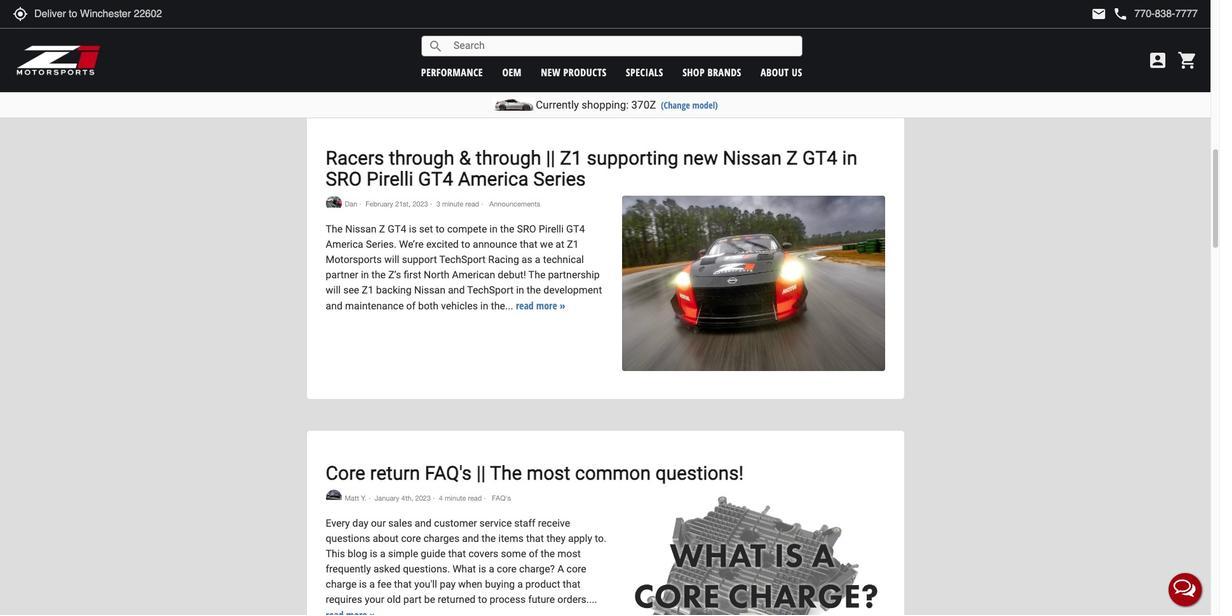 Task type: describe. For each thing, give the bounding box(es) containing it.
set
[[419, 223, 433, 235]]

read more » link
[[516, 299, 565, 313]]

performance link
[[421, 65, 483, 79]]

racers through & through || z1 supporting new nissan z gt4 in sro pirelli gt4 america series link
[[326, 147, 857, 190]]

see
[[343, 284, 359, 296]]

and right sales
[[415, 517, 432, 529]]

common
[[575, 462, 651, 484]]

2 through from the left
[[476, 147, 541, 169]]

|| inside the 'racers through & through || z1 supporting new nissan z gt4 in sro pirelli gt4 america series'
[[546, 147, 555, 169]]

guide
[[421, 548, 446, 560]]

series
[[533, 168, 586, 190]]

part
[[403, 594, 422, 606]]

2 vertical spatial nissan
[[414, 284, 445, 296]]

development
[[543, 284, 602, 296]]

new products link
[[541, 65, 607, 79]]

oem link
[[502, 65, 522, 79]]

2 vertical spatial z1
[[362, 284, 374, 296]]

2023 for through
[[413, 200, 428, 208]]

phone link
[[1113, 6, 1198, 22]]

every day our sales and customer service staff receive questions about core charges and the items that they apply to. this blog is a simple guide that covers some of the most frequently asked questions. what is a core charge? a core charge is a fee that you'll pay when buying a product that requires your old part be returned to process future orders....
[[326, 517, 606, 606]]

product
[[525, 578, 560, 590]]

questions.
[[403, 563, 450, 575]]

core return faq's || the most common questions!
[[326, 462, 744, 484]]

some
[[501, 548, 526, 560]]

when
[[458, 578, 482, 590]]

1 vertical spatial z1
[[567, 239, 579, 251]]

of inside the nissan z gt4 is set to compete in the sro pirelli gt4 america series. we're excited to announce that we at z1 motorsports will support techsport racing as a technical partner in the z's first north american debut! the partnership will see z1 backing nissan and techsport in the development and maintenance of both vehicles in the...
[[406, 300, 416, 312]]

charges
[[423, 533, 460, 545]]

minute for faq's
[[445, 494, 466, 502]]

performance
[[421, 65, 483, 79]]

2023 for return
[[415, 494, 431, 502]]

service
[[480, 517, 512, 529]]

matt y.
[[345, 494, 366, 502]]

mail
[[1091, 6, 1107, 22]]

requires
[[326, 594, 362, 606]]

a inside the nissan z gt4 is set to compete in the sro pirelli gt4 america series. we're excited to announce that we at z1 motorsports will support techsport racing as a technical partner in the z's first north american debut! the partnership will see z1 backing nissan and techsport in the development and maintenance of both vehicles in the...
[[535, 254, 540, 266]]

model)
[[692, 99, 718, 111]]

dan
[[345, 200, 357, 208]]

you'll
[[414, 578, 437, 590]]

1 vertical spatial read
[[516, 299, 534, 313]]

0 horizontal spatial the
[[326, 223, 343, 235]]

products
[[563, 65, 607, 79]]

mail link
[[1091, 6, 1107, 22]]

about us
[[761, 65, 802, 79]]

mail phone
[[1091, 6, 1128, 22]]

read for through
[[465, 200, 479, 208]]

us
[[792, 65, 802, 79]]

brands
[[708, 65, 741, 79]]

2 horizontal spatial the
[[528, 269, 545, 281]]

series.
[[366, 239, 397, 251]]

staff
[[514, 517, 535, 529]]

sro inside the nissan z gt4 is set to compete in the sro pirelli gt4 america series. we're excited to announce that we at z1 motorsports will support techsport racing as a technical partner in the z's first north american debut! the partnership will see z1 backing nissan and techsport in the development and maintenance of both vehicles in the...
[[517, 223, 536, 235]]

0 horizontal spatial core
[[401, 533, 421, 545]]

day
[[352, 517, 368, 529]]

pirelli inside the 'racers through & through || z1 supporting new nissan z gt4 in sro pirelli gt4 america series'
[[367, 168, 413, 190]]

sro inside the 'racers through & through || z1 supporting new nissan z gt4 in sro pirelli gt4 america series'
[[326, 168, 362, 190]]

blog
[[348, 548, 367, 560]]

maintenance
[[345, 300, 404, 312]]

1 vertical spatial techsport
[[467, 284, 514, 296]]

the up covers
[[482, 533, 496, 545]]

our
[[371, 517, 386, 529]]

that up orders....
[[563, 578, 581, 590]]

apply
[[568, 533, 592, 545]]

is down covers
[[479, 563, 486, 575]]

specials
[[626, 65, 663, 79]]

partner
[[326, 269, 358, 281]]

3
[[436, 200, 440, 208]]

read for ||
[[468, 494, 482, 502]]

shopping_cart link
[[1174, 50, 1198, 71]]

simple
[[388, 548, 418, 560]]

to inside every day our sales and customer service staff receive questions about core charges and the items that they apply to. this blog is a simple guide that covers some of the most frequently asked questions. what is a core charge? a core charge is a fee that you'll pay when buying a product that requires your old part be returned to process future orders....
[[478, 594, 487, 606]]

new products
[[541, 65, 607, 79]]

0 vertical spatial most
[[527, 462, 570, 484]]

a down "about"
[[380, 548, 386, 560]]

2 horizontal spatial core
[[567, 563, 586, 575]]

3 minute read
[[436, 200, 479, 208]]

1 vertical spatial faq's
[[490, 494, 511, 502]]

pirelli inside the nissan z gt4 is set to compete in the sro pirelli gt4 america series. we're excited to announce that we at z1 motorsports will support techsport racing as a technical partner in the z's first north american debut! the partnership will see z1 backing nissan and techsport in the development and maintenance of both vehicles in the...
[[539, 223, 564, 235]]

search
[[428, 38, 443, 54]]

a down covers
[[489, 563, 494, 575]]

february
[[366, 200, 393, 208]]

my_location
[[13, 6, 28, 22]]

minute for &
[[442, 200, 463, 208]]

core
[[326, 462, 365, 484]]

and up vehicles
[[448, 284, 465, 296]]

racers
[[326, 147, 384, 169]]

supporting
[[587, 147, 678, 169]]

they
[[546, 533, 566, 545]]

as
[[522, 254, 532, 266]]

shop brands link
[[683, 65, 741, 79]]

about
[[761, 65, 789, 79]]

covers
[[468, 548, 498, 560]]

new inside the 'racers through & through || z1 supporting new nissan z gt4 in sro pirelli gt4 america series'
[[683, 147, 718, 169]]

about us link
[[761, 65, 802, 79]]

more
[[536, 299, 557, 313]]

4
[[439, 494, 443, 502]]

»
[[560, 299, 565, 313]]

this
[[326, 548, 345, 560]]

read more »
[[516, 299, 565, 313]]

account_box
[[1148, 50, 1168, 71]]

the nissan z gt4 is set to compete in the sro pirelli gt4 america series. we're excited to announce that we at z1 motorsports will support techsport racing as a technical partner in the z's first north american debut! the partnership will see z1 backing nissan and techsport in the development and maintenance of both vehicles in the...
[[326, 223, 602, 312]]

z's
[[388, 269, 401, 281]]



Task type: vqa. For each thing, say whether or not it's contained in the screenshot.
leftmost to
yes



Task type: locate. For each thing, give the bounding box(es) containing it.
and
[[448, 284, 465, 296], [326, 300, 343, 312], [415, 517, 432, 529], [462, 533, 479, 545]]

1 vertical spatial new
[[683, 147, 718, 169]]

1 vertical spatial will
[[326, 284, 341, 296]]

0 vertical spatial to
[[436, 223, 445, 235]]

Search search field
[[443, 36, 802, 56]]

2023 right 4th,
[[415, 494, 431, 502]]

nissan inside the 'racers through & through || z1 supporting new nissan z gt4 in sro pirelli gt4 america series'
[[723, 147, 782, 169]]

1 vertical spatial most
[[557, 548, 581, 560]]

0 horizontal spatial z
[[379, 223, 385, 235]]

that up "old" at the bottom of the page
[[394, 578, 412, 590]]

0 horizontal spatial to
[[436, 223, 445, 235]]

2 horizontal spatial to
[[478, 594, 487, 606]]

of up charge?
[[529, 548, 538, 560]]

the left z's
[[371, 269, 386, 281]]

z1 motorsports logo image
[[16, 44, 101, 76]]

sro up dan image
[[326, 168, 362, 190]]

z inside the 'racers through & through || z1 supporting new nissan z gt4 in sro pirelli gt4 america series'
[[786, 147, 798, 169]]

motorsports
[[326, 254, 382, 266]]

read up "customer"
[[468, 494, 482, 502]]

process
[[490, 594, 526, 606]]

1 vertical spatial nissan
[[345, 223, 377, 235]]

partnership
[[548, 269, 600, 281]]

z1 right at on the left top of page
[[567, 239, 579, 251]]

account_box link
[[1144, 50, 1171, 71]]

receive
[[538, 517, 570, 529]]

orders....
[[557, 594, 597, 606]]

the
[[326, 223, 343, 235], [528, 269, 545, 281], [490, 462, 522, 484]]

1 vertical spatial america
[[326, 239, 363, 251]]

charge
[[326, 578, 357, 590]]

a up process
[[517, 578, 523, 590]]

buying
[[485, 578, 515, 590]]

1 through from the left
[[389, 147, 454, 169]]

future
[[528, 594, 555, 606]]

1 horizontal spatial america
[[458, 168, 529, 190]]

techsport up american
[[439, 254, 486, 266]]

support
[[402, 254, 437, 266]]

every
[[326, 517, 350, 529]]

0 vertical spatial 2023
[[413, 200, 428, 208]]

z1
[[560, 147, 582, 169], [567, 239, 579, 251], [362, 284, 374, 296]]

is up your
[[359, 578, 367, 590]]

is right blog
[[370, 548, 377, 560]]

what
[[453, 563, 476, 575]]

pirelli up we
[[539, 223, 564, 235]]

|| up 4 minute read
[[476, 462, 486, 484]]

0 vertical spatial faq's
[[425, 462, 472, 484]]

read left more
[[516, 299, 534, 313]]

1 vertical spatial the
[[528, 269, 545, 281]]

racing
[[488, 254, 519, 266]]

1 vertical spatial sro
[[517, 223, 536, 235]]

will
[[384, 254, 399, 266], [326, 284, 341, 296]]

core return faq's || the most common questions! image
[[622, 490, 885, 615]]

returned
[[438, 594, 476, 606]]

and down partner
[[326, 300, 343, 312]]

minute right 4
[[445, 494, 466, 502]]

2023
[[413, 200, 428, 208], [415, 494, 431, 502]]

most up a
[[557, 548, 581, 560]]

technical
[[543, 254, 584, 266]]

to down the compete
[[461, 239, 470, 251]]

excited
[[426, 239, 459, 251]]

2 vertical spatial the
[[490, 462, 522, 484]]

sales
[[388, 517, 412, 529]]

to right the set
[[436, 223, 445, 235]]

america inside the nissan z gt4 is set to compete in the sro pirelli gt4 america series. we're excited to announce that we at z1 motorsports will support techsport racing as a technical partner in the z's first north american debut! the partnership will see z1 backing nissan and techsport in the development and maintenance of both vehicles in the...
[[326, 239, 363, 251]]

read
[[465, 200, 479, 208], [516, 299, 534, 313], [468, 494, 482, 502]]

0 vertical spatial z
[[786, 147, 798, 169]]

pay
[[440, 578, 456, 590]]

america inside the 'racers through & through || z1 supporting new nissan z gt4 in sro pirelli gt4 america series'
[[458, 168, 529, 190]]

sro
[[326, 168, 362, 190], [517, 223, 536, 235]]

the down 'they'
[[541, 548, 555, 560]]

sro down announcements
[[517, 223, 536, 235]]

the down the as
[[528, 269, 545, 281]]

z1 down currently
[[560, 147, 582, 169]]

y.
[[361, 494, 366, 502]]

1 horizontal spatial nissan
[[414, 284, 445, 296]]

1 horizontal spatial z
[[786, 147, 798, 169]]

0 vertical spatial sro
[[326, 168, 362, 190]]

0 horizontal spatial will
[[326, 284, 341, 296]]

0 vertical spatial america
[[458, 168, 529, 190]]

faq's up service
[[490, 494, 511, 502]]

370z
[[631, 98, 656, 111]]

items
[[498, 533, 524, 545]]

1 horizontal spatial the
[[490, 462, 522, 484]]

1 horizontal spatial will
[[384, 254, 399, 266]]

1 horizontal spatial faq's
[[490, 494, 511, 502]]

to
[[436, 223, 445, 235], [461, 239, 470, 251], [478, 594, 487, 606]]

to down 'when'
[[478, 594, 487, 606]]

the...
[[491, 300, 513, 312]]

that up what
[[448, 548, 466, 560]]

shopping_cart
[[1177, 50, 1198, 71]]

backing
[[376, 284, 412, 296]]

read up the compete
[[465, 200, 479, 208]]

be
[[424, 594, 435, 606]]

1 vertical spatial 2023
[[415, 494, 431, 502]]

is left the set
[[409, 223, 417, 235]]

matt
[[345, 494, 359, 502]]

&
[[459, 147, 471, 169]]

the up announce on the top left of the page
[[500, 223, 514, 235]]

1 horizontal spatial ||
[[546, 147, 555, 169]]

z1 right "see"
[[362, 284, 374, 296]]

faq's up 4
[[425, 462, 472, 484]]

return
[[370, 462, 420, 484]]

will down partner
[[326, 284, 341, 296]]

0 vertical spatial minute
[[442, 200, 463, 208]]

compete
[[447, 223, 487, 235]]

the up service
[[490, 462, 522, 484]]

1 horizontal spatial sro
[[517, 223, 536, 235]]

that down staff
[[526, 533, 544, 545]]

0 vertical spatial the
[[326, 223, 343, 235]]

0 horizontal spatial new
[[541, 65, 561, 79]]

is inside the nissan z gt4 is set to compete in the sro pirelli gt4 america series. we're excited to announce that we at z1 motorsports will support techsport racing as a technical partner in the z's first north american debut! the partnership will see z1 backing nissan and techsport in the development and maintenance of both vehicles in the...
[[409, 223, 417, 235]]

new up currently
[[541, 65, 561, 79]]

in
[[842, 147, 857, 169], [489, 223, 498, 235], [361, 269, 369, 281], [516, 284, 524, 296], [480, 300, 488, 312]]

the down dan image
[[326, 223, 343, 235]]

of left both on the left
[[406, 300, 416, 312]]

announce
[[473, 239, 517, 251]]

through
[[389, 147, 454, 169], [476, 147, 541, 169]]

and up covers
[[462, 533, 479, 545]]

4 minute read
[[439, 494, 482, 502]]

a
[[557, 563, 564, 575]]

0 horizontal spatial pirelli
[[367, 168, 413, 190]]

0 vertical spatial techsport
[[439, 254, 486, 266]]

|| down currently
[[546, 147, 555, 169]]

through right '&'
[[476, 147, 541, 169]]

pirelli up february 21st, 2023 at top
[[367, 168, 413, 190]]

1 horizontal spatial new
[[683, 147, 718, 169]]

0 vertical spatial of
[[406, 300, 416, 312]]

a right the as
[[535, 254, 540, 266]]

(change model) link
[[661, 99, 718, 111]]

most up receive
[[527, 462, 570, 484]]

matt y. image
[[326, 490, 342, 500]]

0 vertical spatial new
[[541, 65, 561, 79]]

1 horizontal spatial through
[[476, 147, 541, 169]]

1 vertical spatial to
[[461, 239, 470, 251]]

0 vertical spatial nissan
[[723, 147, 782, 169]]

in inside the 'racers through & through || z1 supporting new nissan z gt4 in sro pirelli gt4 america series'
[[842, 147, 857, 169]]

that up the as
[[520, 239, 538, 251]]

1 vertical spatial ||
[[476, 462, 486, 484]]

techsport up the...
[[467, 284, 514, 296]]

2 vertical spatial to
[[478, 594, 487, 606]]

1 horizontal spatial of
[[529, 548, 538, 560]]

north
[[424, 269, 449, 281]]

core
[[401, 533, 421, 545], [497, 563, 517, 575], [567, 563, 586, 575]]

debut!
[[498, 269, 526, 281]]

0 vertical spatial pirelli
[[367, 168, 413, 190]]

racers through & through || z1 supporting new nissan z gt4 in sro pirelli gt4 america series image
[[622, 196, 885, 371]]

we
[[540, 239, 553, 251]]

2 vertical spatial read
[[468, 494, 482, 502]]

shop brands
[[683, 65, 741, 79]]

core up 'buying'
[[497, 563, 517, 575]]

most inside every day our sales and customer service staff receive questions about core charges and the items that they apply to. this blog is a simple guide that covers some of the most frequently asked questions. what is a core charge? a core charge is a fee that you'll pay when buying a product that requires your old part be returned to process future orders....
[[557, 548, 581, 560]]

vehicles
[[441, 300, 478, 312]]

0 vertical spatial read
[[465, 200, 479, 208]]

a left fee
[[369, 578, 375, 590]]

2023 right the 21st,
[[413, 200, 428, 208]]

america up motorsports at the top left of the page
[[326, 239, 363, 251]]

0 horizontal spatial through
[[389, 147, 454, 169]]

january 4th, 2023
[[375, 494, 431, 502]]

old
[[387, 594, 401, 606]]

core up simple
[[401, 533, 421, 545]]

currently shopping: 370z (change model)
[[536, 98, 718, 111]]

shop
[[683, 65, 705, 79]]

1 vertical spatial z
[[379, 223, 385, 235]]

at
[[556, 239, 564, 251]]

gt4
[[802, 147, 837, 169], [418, 168, 453, 190], [388, 223, 406, 235], [566, 223, 585, 235]]

4th,
[[401, 494, 413, 502]]

february 21st, 2023
[[366, 200, 428, 208]]

z inside the nissan z gt4 is set to compete in the sro pirelli gt4 america series. we're excited to announce that we at z1 motorsports will support techsport racing as a technical partner in the z's first north american debut! the partnership will see z1 backing nissan and techsport in the development and maintenance of both vehicles in the...
[[379, 223, 385, 235]]

0 horizontal spatial ||
[[476, 462, 486, 484]]

core right a
[[567, 563, 586, 575]]

1 vertical spatial pirelli
[[539, 223, 564, 235]]

1 vertical spatial of
[[529, 548, 538, 560]]

0 horizontal spatial faq's
[[425, 462, 472, 484]]

currently
[[536, 98, 579, 111]]

0 vertical spatial will
[[384, 254, 399, 266]]

dan image
[[326, 196, 342, 208]]

asked
[[373, 563, 400, 575]]

that inside the nissan z gt4 is set to compete in the sro pirelli gt4 america series. we're excited to announce that we at z1 motorsports will support techsport racing as a technical partner in the z's first north american debut! the partnership will see z1 backing nissan and techsport in the development and maintenance of both vehicles in the...
[[520, 239, 538, 251]]

the up read more » in the left of the page
[[527, 284, 541, 296]]

0 horizontal spatial sro
[[326, 168, 362, 190]]

2 horizontal spatial nissan
[[723, 147, 782, 169]]

questions!
[[655, 462, 744, 484]]

minute right 3
[[442, 200, 463, 208]]

through left '&'
[[389, 147, 454, 169]]

announcements
[[487, 200, 540, 208]]

racers through & through || z1 supporting new nissan z gt4 in sro pirelli gt4 america series
[[326, 147, 857, 190]]

1 horizontal spatial core
[[497, 563, 517, 575]]

will up z's
[[384, 254, 399, 266]]

customer
[[434, 517, 477, 529]]

america up announcements
[[458, 168, 529, 190]]

z1 inside the 'racers through & through || z1 supporting new nissan z gt4 in sro pirelli gt4 america series'
[[560, 147, 582, 169]]

new down model)
[[683, 147, 718, 169]]

0 horizontal spatial america
[[326, 239, 363, 251]]

0 vertical spatial ||
[[546, 147, 555, 169]]

1 vertical spatial minute
[[445, 494, 466, 502]]

1 horizontal spatial pirelli
[[539, 223, 564, 235]]

0 horizontal spatial of
[[406, 300, 416, 312]]

0 horizontal spatial nissan
[[345, 223, 377, 235]]

january
[[375, 494, 399, 502]]

oem
[[502, 65, 522, 79]]

of inside every day our sales and customer service staff receive questions about core charges and the items that they apply to. this blog is a simple guide that covers some of the most frequently asked questions. what is a core charge? a core charge is a fee that you'll pay when buying a product that requires your old part be returned to process future orders....
[[529, 548, 538, 560]]

1 horizontal spatial to
[[461, 239, 470, 251]]

faq's
[[425, 462, 472, 484], [490, 494, 511, 502]]

0 vertical spatial z1
[[560, 147, 582, 169]]



